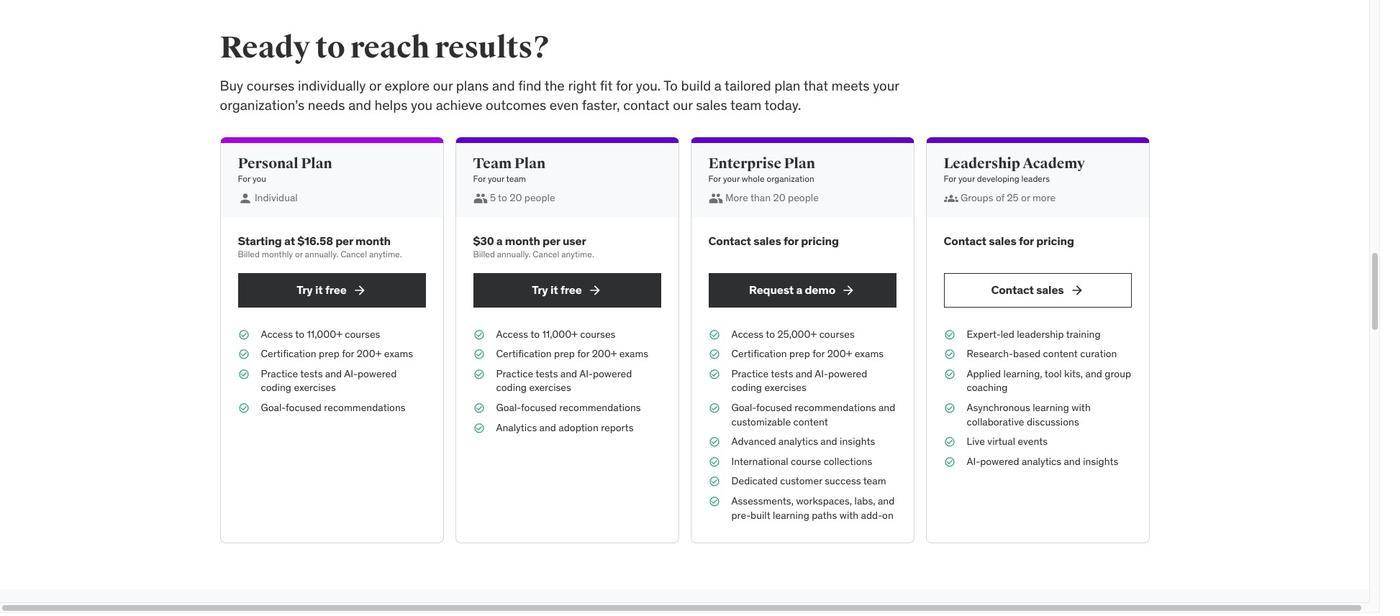 Task type: describe. For each thing, give the bounding box(es) containing it.
practice tests and ai-powered coding exercises for enterprise plan
[[731, 368, 867, 395]]

coding for personal
[[261, 382, 291, 395]]

starting at $16.58 per month billed monthly or annually. cancel anytime.
[[238, 234, 402, 259]]

plans
[[456, 77, 489, 94]]

learning,
[[1004, 368, 1042, 381]]

your inside the buy courses individually or explore our plans and find the right fit for you. to build a tailored plan that meets your organization's needs and helps you achieve outcomes even faster, contact our sales team today.
[[873, 77, 899, 94]]

needs
[[308, 96, 345, 114]]

cancel inside $30 a month per user billed annually. cancel anytime.
[[533, 249, 559, 259]]

expert-
[[967, 328, 1001, 341]]

try it free for personal plan
[[297, 283, 347, 297]]

exercises for team plan
[[529, 382, 571, 395]]

request
[[749, 283, 794, 297]]

learning inside the "asynchronous learning with collaborative discussions"
[[1033, 402, 1069, 414]]

dedicated
[[731, 475, 778, 488]]

contact for enterprise plan
[[708, 234, 751, 249]]

1 horizontal spatial false image
[[708, 192, 723, 206]]

courses for enterprise
[[819, 328, 855, 341]]

groups
[[961, 191, 993, 204]]

focused for personal
[[286, 402, 322, 414]]

sales down more than 20 people
[[754, 234, 781, 249]]

practice tests and ai-powered coding exercises for team plan
[[496, 368, 632, 395]]

even
[[550, 96, 579, 114]]

enterprise plan for your whole organization
[[708, 155, 815, 184]]

certification for team
[[496, 348, 552, 361]]

coding for team
[[496, 382, 527, 395]]

exams for team plan
[[619, 348, 648, 361]]

20 for enterprise
[[773, 191, 786, 204]]

leadership academy for your developing leaders
[[944, 155, 1085, 184]]

pricing for enterprise plan
[[801, 234, 839, 249]]

curation
[[1080, 348, 1117, 361]]

applied learning, tool kits, and group coaching
[[967, 368, 1131, 395]]

xsmall image for access to 25,000+ courses
[[708, 328, 720, 342]]

plan
[[774, 77, 801, 94]]

try it free link for team plan
[[473, 273, 661, 308]]

25
[[1007, 191, 1019, 204]]

kits,
[[1064, 368, 1083, 381]]

than
[[751, 191, 771, 204]]

recommendations for team plan
[[559, 402, 641, 414]]

whole
[[742, 174, 765, 184]]

access for team
[[496, 328, 528, 341]]

more than 20 people
[[725, 191, 819, 204]]

learning inside assessments, workspaces, labs, and pre-built learning paths with add-on
[[773, 509, 809, 522]]

personal
[[238, 155, 298, 173]]

you inside the buy courses individually or explore our plans and find the right fit for you. to build a tailored plan that meets your organization's needs and helps you achieve outcomes even faster, contact our sales team today.
[[411, 96, 433, 114]]

leadership
[[1017, 328, 1064, 341]]

today.
[[765, 96, 801, 114]]

assessments,
[[731, 495, 794, 508]]

powered for enterprise plan
[[828, 368, 867, 381]]

to for enterprise plan
[[766, 328, 775, 341]]

access to 11,000+ courses for team plan
[[496, 328, 616, 341]]

expert-led leadership training
[[967, 328, 1101, 341]]

pricing for leadership academy
[[1036, 234, 1074, 249]]

or for individually
[[369, 77, 381, 94]]

pre-
[[731, 509, 751, 522]]

5 to 20 people
[[490, 191, 555, 204]]

certification prep for 200+ exams for team plan
[[496, 348, 648, 361]]

sales inside the buy courses individually or explore our plans and find the right fit for you. to build a tailored plan that meets your organization's needs and helps you achieve outcomes even faster, contact our sales team today.
[[696, 96, 727, 114]]

it for personal plan
[[315, 283, 323, 297]]

outcomes
[[486, 96, 546, 114]]

$30 a month per user billed annually. cancel anytime.
[[473, 234, 594, 259]]

dedicated customer success team
[[731, 475, 886, 488]]

coaching
[[967, 382, 1008, 395]]

at
[[284, 234, 295, 249]]

you inside the personal plan for you
[[253, 174, 266, 184]]

enterprise
[[708, 155, 781, 173]]

billed for team
[[473, 249, 495, 259]]

try for team plan
[[532, 283, 548, 297]]

request a demo link
[[708, 273, 896, 308]]

certification for enterprise
[[731, 348, 787, 361]]

people for team plan
[[524, 191, 555, 204]]

recommendations for enterprise plan
[[795, 402, 876, 414]]

international
[[731, 455, 788, 468]]

false image inside "try it free" link
[[352, 283, 367, 298]]

your for leadership academy
[[958, 174, 975, 184]]

group
[[1105, 368, 1131, 381]]

with inside assessments, workspaces, labs, and pre-built learning paths with add-on
[[840, 509, 859, 522]]

goal- for team
[[496, 402, 521, 414]]

access to 25,000+ courses
[[731, 328, 855, 341]]

or for 25
[[1021, 191, 1030, 204]]

team plan for your team
[[473, 155, 546, 184]]

per for team plan
[[543, 234, 560, 249]]

academy
[[1023, 155, 1085, 173]]

certification for personal
[[261, 348, 316, 361]]

per for personal plan
[[335, 234, 353, 249]]

virtual
[[988, 435, 1015, 448]]

the
[[545, 77, 565, 94]]

request a demo
[[749, 283, 835, 297]]

ready
[[220, 30, 310, 66]]

monthly
[[262, 249, 293, 259]]

right
[[568, 77, 597, 94]]

built
[[751, 509, 770, 522]]

more
[[1033, 191, 1056, 204]]

for for team plan
[[473, 174, 486, 184]]

organization's
[[220, 96, 305, 114]]

practice for team
[[496, 368, 533, 381]]

try for personal plan
[[297, 283, 313, 297]]

$16.58
[[297, 234, 333, 249]]

1 horizontal spatial our
[[673, 96, 693, 114]]

25,000+
[[777, 328, 817, 341]]

live virtual events
[[967, 435, 1048, 448]]

prep for team plan
[[554, 348, 575, 361]]

analytics
[[496, 421, 537, 434]]

team inside the buy courses individually or explore our plans and find the right fit for you. to build a tailored plan that meets your organization's needs and helps you achieve outcomes even faster, contact our sales team today.
[[730, 96, 762, 114]]

leaders
[[1022, 174, 1050, 184]]

organization
[[767, 174, 814, 184]]

powered for personal plan
[[358, 368, 397, 381]]

a for request a demo
[[796, 283, 802, 297]]

200+ for personal plan
[[357, 348, 382, 361]]

for for enterprise plan
[[708, 174, 721, 184]]

starting
[[238, 234, 282, 249]]

practice tests and ai-powered coding exercises for personal plan
[[261, 368, 397, 395]]

customizable
[[731, 416, 791, 429]]

anytime. inside $30 a month per user billed annually. cancel anytime.
[[561, 249, 594, 259]]

contact for leadership academy
[[944, 234, 986, 249]]

xsmall image for practice tests and ai-powered coding exercises
[[473, 368, 485, 382]]

free for personal plan
[[325, 283, 347, 297]]

led
[[1001, 328, 1015, 341]]

individually
[[298, 77, 366, 94]]

tailored
[[725, 77, 771, 94]]

labs,
[[855, 495, 875, 508]]

individual
[[255, 191, 298, 204]]

5
[[490, 191, 496, 204]]

annually. inside $30 a month per user billed annually. cancel anytime.
[[497, 249, 531, 259]]

plan for enterprise plan
[[784, 155, 815, 173]]

tests for personal
[[300, 368, 323, 381]]

content inside "goal-focused recommendations and customizable content"
[[793, 416, 828, 429]]

free for team plan
[[560, 283, 582, 297]]

team inside team plan for your team
[[506, 174, 526, 184]]

try it free for team plan
[[532, 283, 582, 297]]

meets
[[832, 77, 870, 94]]

xsmall image for ai-powered analytics and insights
[[944, 455, 955, 469]]

with inside the "asynchronous learning with collaborative discussions"
[[1072, 402, 1091, 414]]

billed for personal
[[238, 249, 260, 259]]

of
[[996, 191, 1005, 204]]

prep for personal plan
[[319, 348, 339, 361]]

asynchronous learning with collaborative discussions
[[967, 402, 1091, 429]]

results?
[[435, 30, 551, 66]]

personal plan for you
[[238, 155, 332, 184]]

0 vertical spatial content
[[1043, 348, 1078, 361]]

plan for personal plan
[[301, 155, 332, 173]]

explore
[[385, 77, 430, 94]]

tool
[[1045, 368, 1062, 381]]

your for team plan
[[488, 174, 504, 184]]

more
[[725, 191, 748, 204]]

international course collections
[[731, 455, 872, 468]]

tests for enterprise
[[771, 368, 793, 381]]

collaborative
[[967, 416, 1024, 429]]

try it free link for personal plan
[[238, 273, 426, 308]]

live
[[967, 435, 985, 448]]

assessments, workspaces, labs, and pre-built learning paths with add-on
[[731, 495, 895, 522]]

user
[[563, 234, 586, 249]]



Task type: vqa. For each thing, say whether or not it's contained in the screenshot.
"PLAY PHILIP FISHER: GROWTH INVESTING" icon
no



Task type: locate. For each thing, give the bounding box(es) containing it.
or inside starting at $16.58 per month billed monthly or annually. cancel anytime.
[[295, 249, 303, 259]]

0 horizontal spatial it
[[315, 283, 323, 297]]

try it free down $30 a month per user billed annually. cancel anytime. at the top of the page
[[532, 283, 582, 297]]

1 11,000+ from the left
[[307, 328, 342, 341]]

for
[[238, 174, 250, 184], [473, 174, 486, 184], [708, 174, 721, 184], [944, 174, 956, 184]]

free down starting at $16.58 per month billed monthly or annually. cancel anytime.
[[325, 283, 347, 297]]

demo
[[805, 283, 835, 297]]

2 annually. from the left
[[497, 249, 531, 259]]

2 certification from the left
[[496, 348, 552, 361]]

anytime.
[[369, 249, 402, 259], [561, 249, 594, 259]]

for down personal
[[238, 174, 250, 184]]

focused for enterprise
[[756, 402, 792, 414]]

certification prep for 200+ exams for enterprise plan
[[731, 348, 884, 361]]

4 for from the left
[[944, 174, 956, 184]]

anytime. inside starting at $16.58 per month billed monthly or annually. cancel anytime.
[[369, 249, 402, 259]]

2 certification prep for 200+ exams from the left
[[496, 348, 648, 361]]

to
[[315, 30, 345, 66], [498, 191, 507, 204], [295, 328, 304, 341], [531, 328, 540, 341], [766, 328, 775, 341]]

team
[[730, 96, 762, 114], [506, 174, 526, 184], [863, 475, 886, 488]]

collections
[[824, 455, 872, 468]]

it down $30 a month per user billed annually. cancel anytime. at the top of the page
[[550, 283, 558, 297]]

our down to
[[673, 96, 693, 114]]

reach
[[350, 30, 429, 66]]

1 tests from the left
[[300, 368, 323, 381]]

goal-focused recommendations for team plan
[[496, 402, 641, 414]]

3 access from the left
[[731, 328, 764, 341]]

2 vertical spatial a
[[796, 283, 802, 297]]

practice
[[261, 368, 298, 381], [496, 368, 533, 381], [731, 368, 769, 381]]

2 practice from the left
[[496, 368, 533, 381]]

1 horizontal spatial 200+
[[592, 348, 617, 361]]

exams for personal plan
[[384, 348, 413, 361]]

per inside $30 a month per user billed annually. cancel anytime.
[[543, 234, 560, 249]]

false image left '5'
[[473, 192, 488, 206]]

2 horizontal spatial contact
[[991, 283, 1034, 297]]

1 horizontal spatial practice
[[496, 368, 533, 381]]

2 prep from the left
[[554, 348, 575, 361]]

sales down build
[[696, 96, 727, 114]]

exams for enterprise plan
[[855, 348, 884, 361]]

0 horizontal spatial 11,000+
[[307, 328, 342, 341]]

certification prep for 200+ exams for personal plan
[[261, 348, 413, 361]]

focused inside "goal-focused recommendations and customizable content"
[[756, 402, 792, 414]]

per right $16.58
[[335, 234, 353, 249]]

for inside the buy courses individually or explore our plans and find the right fit for you. to build a tailored plan that meets your organization's needs and helps you achieve outcomes even faster, contact our sales team today.
[[616, 77, 633, 94]]

try down starting at $16.58 per month billed monthly or annually. cancel anytime.
[[297, 283, 313, 297]]

to
[[664, 77, 678, 94]]

analytics up international course collections
[[779, 435, 818, 448]]

1 goal-focused recommendations from the left
[[261, 402, 406, 414]]

goal- for personal
[[261, 402, 286, 414]]

1 vertical spatial with
[[840, 509, 859, 522]]

exercises for enterprise plan
[[764, 382, 807, 395]]

practice for personal
[[261, 368, 298, 381]]

training
[[1066, 328, 1101, 341]]

2 contact sales for pricing from the left
[[944, 234, 1074, 249]]

pricing up demo
[[801, 234, 839, 249]]

reports
[[601, 421, 634, 434]]

20 right '5'
[[510, 191, 522, 204]]

0 horizontal spatial tests
[[300, 368, 323, 381]]

1 plan from the left
[[301, 155, 332, 173]]

2 coding from the left
[[496, 382, 527, 395]]

a right $30
[[496, 234, 503, 249]]

2 recommendations from the left
[[559, 402, 641, 414]]

groups of 25 or more
[[961, 191, 1056, 204]]

1 vertical spatial learning
[[773, 509, 809, 522]]

plan inside team plan for your team
[[514, 155, 546, 173]]

for for leadership academy
[[944, 174, 956, 184]]

1 annually. from the left
[[305, 249, 338, 259]]

plan up organization
[[784, 155, 815, 173]]

team
[[473, 155, 512, 173]]

xsmall image
[[238, 328, 249, 342], [708, 328, 720, 342], [708, 348, 720, 362], [944, 348, 955, 362], [473, 368, 485, 382], [944, 368, 955, 382], [944, 435, 955, 450], [708, 455, 720, 469], [944, 455, 955, 469]]

2 try it free from the left
[[532, 283, 582, 297]]

courses for personal
[[345, 328, 380, 341]]

for for personal plan
[[238, 174, 250, 184]]

recommendations inside "goal-focused recommendations and customizable content"
[[795, 402, 876, 414]]

courses inside the buy courses individually or explore our plans and find the right fit for you. to build a tailored plan that meets your organization's needs and helps you achieve outcomes even faster, contact our sales team today.
[[247, 77, 295, 94]]

2 horizontal spatial plan
[[784, 155, 815, 173]]

1 horizontal spatial per
[[543, 234, 560, 249]]

false image left individual
[[238, 192, 252, 206]]

a left demo
[[796, 283, 802, 297]]

goal-focused recommendations for personal plan
[[261, 402, 406, 414]]

false image for personal plan
[[238, 192, 252, 206]]

team up labs,
[[863, 475, 886, 488]]

plan inside the personal plan for you
[[301, 155, 332, 173]]

try it free link down user
[[473, 273, 661, 308]]

a inside the buy courses individually or explore our plans and find the right fit for you. to build a tailored plan that meets your organization's needs and helps you achieve outcomes even faster, contact our sales team today.
[[714, 77, 722, 94]]

0 horizontal spatial exams
[[384, 348, 413, 361]]

2 exercises from the left
[[529, 382, 571, 395]]

0 horizontal spatial coding
[[261, 382, 291, 395]]

1 horizontal spatial billed
[[473, 249, 495, 259]]

contact
[[623, 96, 670, 114]]

content
[[1043, 348, 1078, 361], [793, 416, 828, 429]]

3 exercises from the left
[[764, 382, 807, 395]]

contact down the more
[[708, 234, 751, 249]]

1 horizontal spatial exercises
[[529, 382, 571, 395]]

2 access from the left
[[496, 328, 528, 341]]

false image down starting at $16.58 per month billed monthly or annually. cancel anytime.
[[352, 283, 367, 298]]

ai- for enterprise plan
[[815, 368, 828, 381]]

people for enterprise plan
[[788, 191, 819, 204]]

faster,
[[582, 96, 620, 114]]

xsmall image for certification prep for 200+ exams
[[708, 348, 720, 362]]

advanced analytics and insights
[[731, 435, 875, 448]]

2 access to 11,000+ courses from the left
[[496, 328, 616, 341]]

0 horizontal spatial billed
[[238, 249, 260, 259]]

billed inside $30 a month per user billed annually. cancel anytime.
[[473, 249, 495, 259]]

per left user
[[543, 234, 560, 249]]

1 vertical spatial a
[[496, 234, 503, 249]]

contact up led
[[991, 283, 1034, 297]]

courses for team
[[580, 328, 616, 341]]

coding for enterprise
[[731, 382, 762, 395]]

1 200+ from the left
[[357, 348, 382, 361]]

1 contact sales for pricing from the left
[[708, 234, 839, 249]]

3 recommendations from the left
[[795, 402, 876, 414]]

try it free
[[297, 283, 347, 297], [532, 283, 582, 297]]

per inside starting at $16.58 per month billed monthly or annually. cancel anytime.
[[335, 234, 353, 249]]

1 horizontal spatial team
[[730, 96, 762, 114]]

tests for team
[[536, 368, 558, 381]]

3 certification from the left
[[731, 348, 787, 361]]

discussions
[[1027, 416, 1079, 429]]

2 month from the left
[[505, 234, 540, 249]]

2 horizontal spatial certification prep for 200+ exams
[[731, 348, 884, 361]]

0 horizontal spatial you
[[253, 174, 266, 184]]

you down explore
[[411, 96, 433, 114]]

0 horizontal spatial exercises
[[294, 382, 336, 395]]

3 practice from the left
[[731, 368, 769, 381]]

access to 11,000+ courses
[[261, 328, 380, 341], [496, 328, 616, 341]]

1 cancel from the left
[[340, 249, 367, 259]]

contact sales link
[[944, 273, 1132, 308]]

2 billed from the left
[[473, 249, 495, 259]]

plan inside enterprise plan for your whole organization
[[784, 155, 815, 173]]

1 horizontal spatial plan
[[514, 155, 546, 173]]

0 horizontal spatial try it free
[[297, 283, 347, 297]]

2 horizontal spatial team
[[863, 475, 886, 488]]

your
[[873, 77, 899, 94], [488, 174, 504, 184], [723, 174, 740, 184], [958, 174, 975, 184]]

fit
[[600, 77, 613, 94]]

1 exercises from the left
[[294, 382, 336, 395]]

try it free down starting at $16.58 per month billed monthly or annually. cancel anytime.
[[297, 283, 347, 297]]

0 horizontal spatial contact sales for pricing
[[708, 234, 839, 249]]

2 tests from the left
[[536, 368, 558, 381]]

1 horizontal spatial a
[[714, 77, 722, 94]]

1 20 from the left
[[510, 191, 522, 204]]

contact sales
[[991, 283, 1064, 297]]

sales down of
[[989, 234, 1016, 249]]

2 goal- from the left
[[496, 402, 521, 414]]

0 horizontal spatial content
[[793, 416, 828, 429]]

contact sales for pricing for leadership
[[944, 234, 1074, 249]]

analytics and adoption reports
[[496, 421, 634, 434]]

2 plan from the left
[[514, 155, 546, 173]]

courses
[[247, 77, 295, 94], [345, 328, 380, 341], [580, 328, 616, 341], [819, 328, 855, 341]]

2 it from the left
[[550, 283, 558, 297]]

1 billed from the left
[[238, 249, 260, 259]]

0 horizontal spatial try it free link
[[238, 273, 426, 308]]

it for team plan
[[550, 283, 558, 297]]

1 month from the left
[[356, 234, 391, 249]]

2 horizontal spatial a
[[796, 283, 802, 297]]

1 try it free from the left
[[297, 283, 347, 297]]

2 horizontal spatial goal-
[[731, 402, 756, 414]]

leadership
[[944, 155, 1020, 173]]

1 horizontal spatial prep
[[554, 348, 575, 361]]

2 for from the left
[[473, 174, 486, 184]]

2 anytime. from the left
[[561, 249, 594, 259]]

false image
[[708, 192, 723, 206], [588, 283, 602, 298], [841, 283, 856, 298]]

focused for team
[[521, 402, 557, 414]]

goal- for enterprise
[[731, 402, 756, 414]]

goal- inside "goal-focused recommendations and customizable content"
[[731, 402, 756, 414]]

2 goal-focused recommendations from the left
[[496, 402, 641, 414]]

1 anytime. from the left
[[369, 249, 402, 259]]

free
[[325, 283, 347, 297], [560, 283, 582, 297]]

xsmall image for live virtual events
[[944, 435, 955, 450]]

that
[[804, 77, 828, 94]]

2 20 from the left
[[773, 191, 786, 204]]

it
[[315, 283, 323, 297], [550, 283, 558, 297]]

buy
[[220, 77, 243, 94]]

2 horizontal spatial focused
[[756, 402, 792, 414]]

1 per from the left
[[335, 234, 353, 249]]

a for $30 a month per user billed annually. cancel anytime.
[[496, 234, 503, 249]]

workspaces,
[[796, 495, 852, 508]]

0 horizontal spatial 200+
[[357, 348, 382, 361]]

0 horizontal spatial month
[[356, 234, 391, 249]]

your up the more
[[723, 174, 740, 184]]

ai- for team plan
[[579, 368, 593, 381]]

month right $30
[[505, 234, 540, 249]]

ai- for personal plan
[[344, 368, 358, 381]]

access for personal
[[261, 328, 293, 341]]

1 horizontal spatial tests
[[536, 368, 558, 381]]

20 right the than
[[773, 191, 786, 204]]

3 prep from the left
[[789, 348, 810, 361]]

or down $16.58
[[295, 249, 303, 259]]

0 horizontal spatial insights
[[840, 435, 875, 448]]

on
[[882, 509, 894, 522]]

xsmall image
[[473, 328, 485, 342], [944, 328, 955, 342], [238, 348, 249, 362], [473, 348, 485, 362], [238, 368, 249, 382], [708, 368, 720, 382], [238, 402, 249, 416], [473, 402, 485, 416], [708, 402, 720, 416], [944, 402, 955, 416], [473, 421, 485, 435], [708, 435, 720, 450], [708, 475, 720, 489], [708, 495, 720, 509]]

1 vertical spatial insights
[[1083, 455, 1119, 468]]

0 horizontal spatial pricing
[[801, 234, 839, 249]]

1 access from the left
[[261, 328, 293, 341]]

contact inside "link"
[[991, 283, 1034, 297]]

people
[[524, 191, 555, 204], [788, 191, 819, 204]]

1 horizontal spatial it
[[550, 283, 558, 297]]

applied
[[967, 368, 1001, 381]]

1 horizontal spatial goal-
[[496, 402, 521, 414]]

contact down groups
[[944, 234, 986, 249]]

11,000+ for personal plan
[[307, 328, 342, 341]]

a inside $30 a month per user billed annually. cancel anytime.
[[496, 234, 503, 249]]

1 horizontal spatial certification
[[496, 348, 552, 361]]

3 for from the left
[[708, 174, 721, 184]]

1 vertical spatial analytics
[[1022, 455, 1061, 468]]

1 horizontal spatial coding
[[496, 382, 527, 395]]

1 horizontal spatial try it free
[[532, 283, 582, 297]]

2 free from the left
[[560, 283, 582, 297]]

2 horizontal spatial or
[[1021, 191, 1030, 204]]

or inside the buy courses individually or explore our plans and find the right fit for you. to build a tailored plan that meets your organization's needs and helps you achieve outcomes even faster, contact our sales team today.
[[369, 77, 381, 94]]

false image for team plan
[[473, 192, 488, 206]]

team down tailored
[[730, 96, 762, 114]]

and inside assessments, workspaces, labs, and pre-built learning paths with add-on
[[878, 495, 895, 508]]

practice for enterprise
[[731, 368, 769, 381]]

1 people from the left
[[524, 191, 555, 204]]

try down $30 a month per user billed annually. cancel anytime. at the top of the page
[[532, 283, 548, 297]]

1 horizontal spatial people
[[788, 191, 819, 204]]

plan right personal
[[301, 155, 332, 173]]

a right build
[[714, 77, 722, 94]]

false image for team plan
[[588, 283, 602, 298]]

your for enterprise plan
[[723, 174, 740, 184]]

0 horizontal spatial learning
[[773, 509, 809, 522]]

sales
[[696, 96, 727, 114], [754, 234, 781, 249], [989, 234, 1016, 249], [1036, 283, 1064, 297]]

learning
[[1033, 402, 1069, 414], [773, 509, 809, 522]]

false image left groups
[[944, 192, 958, 206]]

20
[[510, 191, 522, 204], [773, 191, 786, 204]]

you
[[411, 96, 433, 114], [253, 174, 266, 184]]

cancel inside starting at $16.58 per month billed monthly or annually. cancel anytime.
[[340, 249, 367, 259]]

1 horizontal spatial annually.
[[497, 249, 531, 259]]

2 practice tests and ai-powered coding exercises from the left
[[496, 368, 632, 395]]

powered for team plan
[[593, 368, 632, 381]]

0 horizontal spatial analytics
[[779, 435, 818, 448]]

your inside leadership academy for your developing leaders
[[958, 174, 975, 184]]

goal-focused recommendations and customizable content
[[731, 402, 895, 429]]

for down leadership
[[944, 174, 956, 184]]

1 horizontal spatial contact sales for pricing
[[944, 234, 1074, 249]]

1 certification from the left
[[261, 348, 316, 361]]

exercises for personal plan
[[294, 382, 336, 395]]

0 vertical spatial with
[[1072, 402, 1091, 414]]

free down user
[[560, 283, 582, 297]]

1 try it free link from the left
[[238, 273, 426, 308]]

annually. down $16.58
[[305, 249, 338, 259]]

2 11,000+ from the left
[[542, 328, 578, 341]]

3 focused from the left
[[756, 402, 792, 414]]

2 try from the left
[[532, 283, 548, 297]]

for inside enterprise plan for your whole organization
[[708, 174, 721, 184]]

month inside starting at $16.58 per month billed monthly or annually. cancel anytime.
[[356, 234, 391, 249]]

your inside enterprise plan for your whole organization
[[723, 174, 740, 184]]

1 pricing from the left
[[801, 234, 839, 249]]

2 exams from the left
[[619, 348, 648, 361]]

xsmall image for international course collections
[[708, 455, 720, 469]]

1 horizontal spatial access
[[496, 328, 528, 341]]

and inside "goal-focused recommendations and customizable content"
[[879, 402, 895, 414]]

month right $16.58
[[356, 234, 391, 249]]

2 horizontal spatial prep
[[789, 348, 810, 361]]

1 horizontal spatial content
[[1043, 348, 1078, 361]]

focused
[[286, 402, 322, 414], [521, 402, 557, 414], [756, 402, 792, 414]]

0 horizontal spatial per
[[335, 234, 353, 249]]

1 horizontal spatial access to 11,000+ courses
[[496, 328, 616, 341]]

contact sales for pricing for enterprise
[[708, 234, 839, 249]]

with up discussions at the bottom right of page
[[1072, 402, 1091, 414]]

0 vertical spatial insights
[[840, 435, 875, 448]]

0 vertical spatial or
[[369, 77, 381, 94]]

and inside applied learning, tool kits, and group coaching
[[1086, 368, 1102, 381]]

contact
[[708, 234, 751, 249], [944, 234, 986, 249], [991, 283, 1034, 297]]

1 vertical spatial you
[[253, 174, 266, 184]]

2 per from the left
[[543, 234, 560, 249]]

1 practice tests and ai-powered coding exercises from the left
[[261, 368, 397, 395]]

1 horizontal spatial exams
[[619, 348, 648, 361]]

billed inside starting at $16.58 per month billed monthly or annually. cancel anytime.
[[238, 249, 260, 259]]

annually.
[[305, 249, 338, 259], [497, 249, 531, 259]]

advanced
[[731, 435, 776, 448]]

1 horizontal spatial contact
[[944, 234, 986, 249]]

0 horizontal spatial people
[[524, 191, 555, 204]]

2 horizontal spatial 200+
[[827, 348, 852, 361]]

find
[[518, 77, 542, 94]]

0 horizontal spatial contact
[[708, 234, 751, 249]]

2 people from the left
[[788, 191, 819, 204]]

annually. inside starting at $16.58 per month billed monthly or annually. cancel anytime.
[[305, 249, 338, 259]]

recommendations for personal plan
[[324, 402, 406, 414]]

ready to reach results?
[[220, 30, 551, 66]]

0 vertical spatial a
[[714, 77, 722, 94]]

1 focused from the left
[[286, 402, 322, 414]]

1 horizontal spatial month
[[505, 234, 540, 249]]

your down leadership
[[958, 174, 975, 184]]

1 horizontal spatial analytics
[[1022, 455, 1061, 468]]

annually. down 5 to 20 people
[[497, 249, 531, 259]]

1 horizontal spatial free
[[560, 283, 582, 297]]

0 horizontal spatial our
[[433, 77, 453, 94]]

for inside the personal plan for you
[[238, 174, 250, 184]]

1 it from the left
[[315, 283, 323, 297]]

1 goal- from the left
[[261, 402, 286, 414]]

1 certification prep for 200+ exams from the left
[[261, 348, 413, 361]]

0 horizontal spatial annually.
[[305, 249, 338, 259]]

0 horizontal spatial certification
[[261, 348, 316, 361]]

0 horizontal spatial goal-focused recommendations
[[261, 402, 406, 414]]

1 horizontal spatial or
[[369, 77, 381, 94]]

1 vertical spatial or
[[1021, 191, 1030, 204]]

content up advanced analytics and insights
[[793, 416, 828, 429]]

course
[[791, 455, 821, 468]]

0 horizontal spatial access to 11,000+ courses
[[261, 328, 380, 341]]

try it free link down starting at $16.58 per month billed monthly or annually. cancel anytime.
[[238, 273, 426, 308]]

contact sales for pricing down groups of 25 or more
[[944, 234, 1074, 249]]

access for enterprise
[[731, 328, 764, 341]]

2 horizontal spatial certification
[[731, 348, 787, 361]]

with down labs,
[[840, 509, 859, 522]]

1 access to 11,000+ courses from the left
[[261, 328, 380, 341]]

1 try from the left
[[297, 283, 313, 297]]

1 recommendations from the left
[[324, 402, 406, 414]]

research-
[[967, 348, 1013, 361]]

2 cancel from the left
[[533, 249, 559, 259]]

access
[[261, 328, 293, 341], [496, 328, 528, 341], [731, 328, 764, 341]]

2 focused from the left
[[521, 402, 557, 414]]

0 horizontal spatial cancel
[[340, 249, 367, 259]]

for down enterprise
[[708, 174, 721, 184]]

3 plan from the left
[[784, 155, 815, 173]]

1 for from the left
[[238, 174, 250, 184]]

1 exams from the left
[[384, 348, 413, 361]]

xsmall image for research-based content curation
[[944, 348, 955, 362]]

1 free from the left
[[325, 283, 347, 297]]

xsmall image for applied learning, tool kits, and group coaching
[[944, 368, 955, 382]]

goal-
[[261, 402, 286, 414], [496, 402, 521, 414], [731, 402, 756, 414]]

a
[[714, 77, 722, 94], [496, 234, 503, 249], [796, 283, 802, 297]]

coding
[[261, 382, 291, 395], [496, 382, 527, 395], [731, 382, 762, 395]]

our up achieve
[[433, 77, 453, 94]]

build
[[681, 77, 711, 94]]

pricing down more
[[1036, 234, 1074, 249]]

our
[[433, 77, 453, 94], [673, 96, 693, 114]]

recommendations
[[324, 402, 406, 414], [559, 402, 641, 414], [795, 402, 876, 414]]

1 prep from the left
[[319, 348, 339, 361]]

content up tool
[[1043, 348, 1078, 361]]

you down personal
[[253, 174, 266, 184]]

2 vertical spatial team
[[863, 475, 886, 488]]

research-based content curation
[[967, 348, 1117, 361]]

based
[[1013, 348, 1041, 361]]

plan for team plan
[[514, 155, 546, 173]]

0 horizontal spatial false image
[[588, 283, 602, 298]]

0 horizontal spatial practice
[[261, 368, 298, 381]]

3 practice tests and ai-powered coding exercises from the left
[[731, 368, 867, 395]]

1 horizontal spatial certification prep for 200+ exams
[[496, 348, 648, 361]]

paths
[[812, 509, 837, 522]]

1 horizontal spatial pricing
[[1036, 234, 1074, 249]]

for inside team plan for your team
[[473, 174, 486, 184]]

xsmall image for access to 11,000+ courses
[[238, 328, 249, 342]]

20 for team
[[510, 191, 522, 204]]

plan
[[301, 155, 332, 173], [514, 155, 546, 173], [784, 155, 815, 173]]

0 horizontal spatial access
[[261, 328, 293, 341]]

2 try it free link from the left
[[473, 273, 661, 308]]

adoption
[[559, 421, 599, 434]]

plan up 5 to 20 people
[[514, 155, 546, 173]]

sales inside "link"
[[1036, 283, 1064, 297]]

2 horizontal spatial practice
[[731, 368, 769, 381]]

11,000+
[[307, 328, 342, 341], [542, 328, 578, 341]]

3 tests from the left
[[771, 368, 793, 381]]

ai-
[[344, 368, 358, 381], [579, 368, 593, 381], [815, 368, 828, 381], [967, 455, 980, 468]]

for inside leadership academy for your developing leaders
[[944, 174, 956, 184]]

contact sales for pricing down more than 20 people
[[708, 234, 839, 249]]

2 200+ from the left
[[592, 348, 617, 361]]

asynchronous
[[967, 402, 1030, 414]]

0 horizontal spatial or
[[295, 249, 303, 259]]

0 vertical spatial team
[[730, 96, 762, 114]]

it down starting at $16.58 per month billed monthly or annually. cancel anytime.
[[315, 283, 323, 297]]

events
[[1018, 435, 1048, 448]]

sales up leadership
[[1036, 283, 1064, 297]]

0 horizontal spatial try
[[297, 283, 313, 297]]

false image up training
[[1070, 283, 1084, 298]]

1 coding from the left
[[261, 382, 291, 395]]

people down team plan for your team
[[524, 191, 555, 204]]

month inside $30 a month per user billed annually. cancel anytime.
[[505, 234, 540, 249]]

to for personal plan
[[295, 328, 304, 341]]

1 vertical spatial our
[[673, 96, 693, 114]]

1 horizontal spatial with
[[1072, 402, 1091, 414]]

false image for leadership academy
[[944, 192, 958, 206]]

false image inside "try it free" link
[[588, 283, 602, 298]]

tests
[[300, 368, 323, 381], [536, 368, 558, 381], [771, 368, 793, 381]]

billed down $30
[[473, 249, 495, 259]]

2 pricing from the left
[[1036, 234, 1074, 249]]

200+ for enterprise plan
[[827, 348, 852, 361]]

people down organization
[[788, 191, 819, 204]]

analytics down the events
[[1022, 455, 1061, 468]]

0 vertical spatial analytics
[[779, 435, 818, 448]]

3 coding from the left
[[731, 382, 762, 395]]

per
[[335, 234, 353, 249], [543, 234, 560, 249]]

1 horizontal spatial practice tests and ai-powered coding exercises
[[496, 368, 632, 395]]

access to 11,000+ courses for personal plan
[[261, 328, 380, 341]]

for down team
[[473, 174, 486, 184]]

or up "helps"
[[369, 77, 381, 94]]

your down team
[[488, 174, 504, 184]]

1 practice from the left
[[261, 368, 298, 381]]

analytics
[[779, 435, 818, 448], [1022, 455, 1061, 468]]

3 certification prep for 200+ exams from the left
[[731, 348, 884, 361]]

1 horizontal spatial goal-focused recommendations
[[496, 402, 641, 414]]

you.
[[636, 77, 661, 94]]

false image
[[238, 192, 252, 206], [473, 192, 488, 206], [944, 192, 958, 206], [352, 283, 367, 298], [1070, 283, 1084, 298]]

0 vertical spatial our
[[433, 77, 453, 94]]

prep for enterprise plan
[[789, 348, 810, 361]]

2 horizontal spatial practice tests and ai-powered coding exercises
[[731, 368, 867, 395]]

3 200+ from the left
[[827, 348, 852, 361]]

for
[[616, 77, 633, 94], [784, 234, 799, 249], [1019, 234, 1034, 249], [342, 348, 354, 361], [577, 348, 590, 361], [813, 348, 825, 361]]

2 horizontal spatial recommendations
[[795, 402, 876, 414]]

0 horizontal spatial free
[[325, 283, 347, 297]]

2 horizontal spatial false image
[[841, 283, 856, 298]]

3 goal- from the left
[[731, 402, 756, 414]]

0 horizontal spatial team
[[506, 174, 526, 184]]

200+ for team plan
[[592, 348, 617, 361]]

0 horizontal spatial certification prep for 200+ exams
[[261, 348, 413, 361]]

team up 5 to 20 people
[[506, 174, 526, 184]]

learning right built
[[773, 509, 809, 522]]

false image for enterprise plan
[[841, 283, 856, 298]]

1 horizontal spatial focused
[[521, 402, 557, 414]]

learning up discussions at the bottom right of page
[[1033, 402, 1069, 414]]

to for team plan
[[531, 328, 540, 341]]

your right meets at the right top
[[873, 77, 899, 94]]

billed down starting
[[238, 249, 260, 259]]

your inside team plan for your team
[[488, 174, 504, 184]]

false image inside contact sales "link"
[[1070, 283, 1084, 298]]

false image inside request a demo link
[[841, 283, 856, 298]]

or right the 25
[[1021, 191, 1030, 204]]

3 exams from the left
[[855, 348, 884, 361]]



